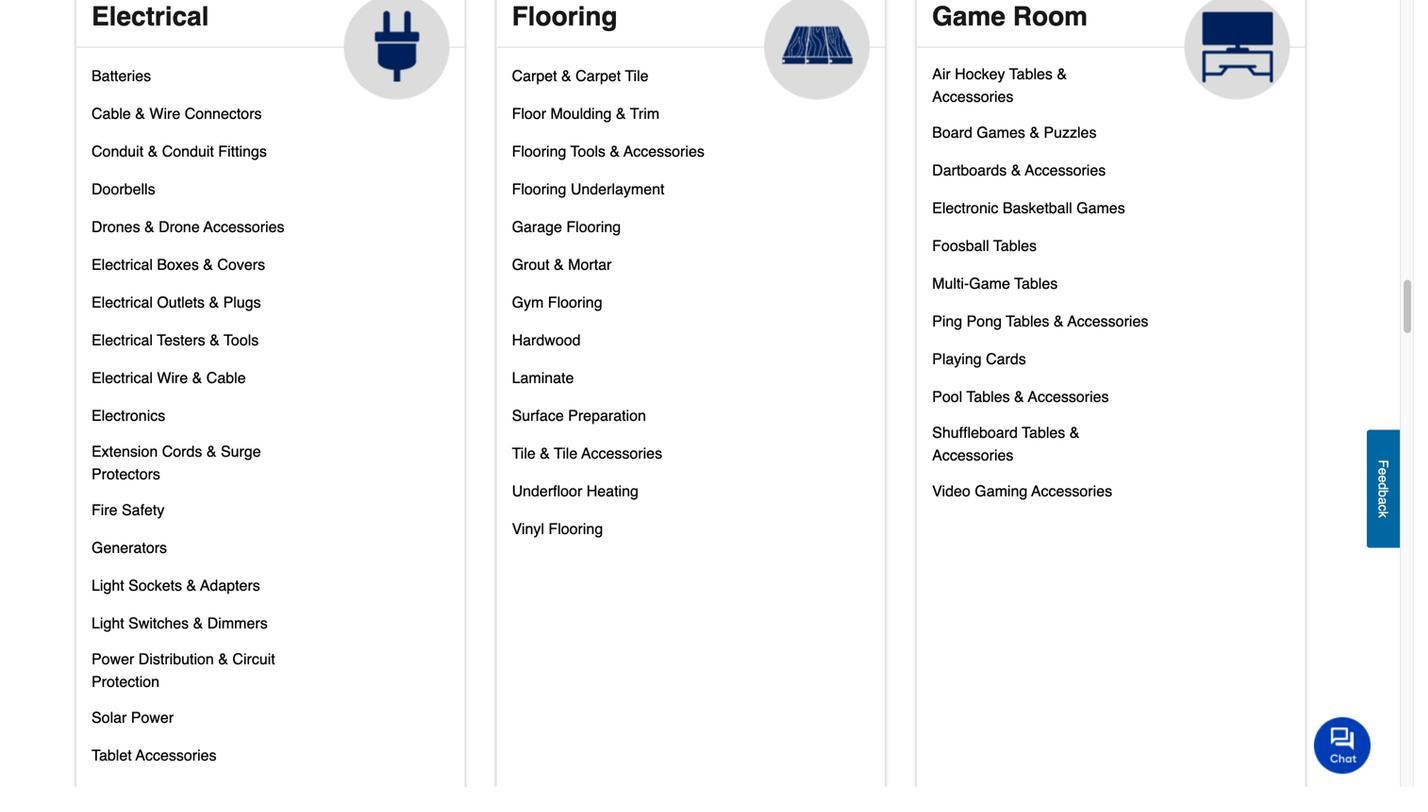 Task type: vqa. For each thing, say whether or not it's contained in the screenshot.
Sockets
yes



Task type: describe. For each thing, give the bounding box(es) containing it.
shuffleboard tables & accessories
[[933, 424, 1080, 464]]

1 horizontal spatial tools
[[571, 142, 606, 160]]

tile & tile accessories
[[512, 445, 663, 462]]

surface preparation
[[512, 407, 646, 424]]

& left trim in the top of the page
[[616, 105, 626, 122]]

moulding
[[551, 105, 612, 122]]

shuffleboard tables & accessories link
[[933, 421, 1151, 478]]

electrical for electrical outlets & plugs
[[92, 293, 153, 311]]

air
[[933, 65, 951, 83]]

garage flooring
[[512, 218, 621, 235]]

protectors
[[92, 465, 160, 483]]

1 vertical spatial power
[[131, 709, 174, 726]]

tables inside shuffleboard tables & accessories
[[1022, 424, 1066, 441]]

light switches & dimmers
[[92, 614, 268, 632]]

tablet
[[92, 747, 132, 764]]

0 horizontal spatial tile
[[512, 445, 536, 462]]

puzzles
[[1044, 124, 1097, 141]]

f
[[1377, 460, 1392, 468]]

electrical for electrical
[[92, 1, 209, 32]]

cords
[[162, 443, 202, 460]]

game inside the multi-game tables link
[[970, 275, 1011, 292]]

k
[[1377, 511, 1392, 518]]

multi-
[[933, 275, 970, 292]]

& down board games & puzzles link
[[1012, 161, 1022, 179]]

dartboards & accessories
[[933, 161, 1107, 179]]

ping pong tables & accessories link
[[933, 308, 1149, 346]]

air hockey tables & accessories link
[[933, 63, 1151, 119]]

batteries link
[[92, 63, 151, 100]]

electrical testers & tools
[[92, 331, 259, 349]]

garage flooring link
[[512, 214, 621, 251]]

doorbells
[[92, 180, 155, 198]]

grout
[[512, 256, 550, 273]]

accessories inside air hockey tables & accessories
[[933, 88, 1014, 105]]

multi-game tables
[[933, 275, 1058, 292]]

fire
[[92, 501, 118, 519]]

fire safety
[[92, 501, 165, 519]]

cards
[[986, 350, 1027, 368]]

electrical for electrical wire & cable
[[92, 369, 153, 386]]

flooring tools & accessories link
[[512, 138, 705, 176]]

electrical for electrical boxes & covers
[[92, 256, 153, 273]]

carpet & carpet tile
[[512, 67, 649, 84]]

tables inside air hockey tables & accessories
[[1010, 65, 1053, 83]]

& down cable & wire connectors link
[[148, 142, 158, 160]]

tile & tile accessories link
[[512, 440, 663, 478]]

pool tables & accessories
[[933, 388, 1110, 405]]

light sockets & adapters link
[[92, 572, 260, 610]]

drones & drone accessories link
[[92, 214, 285, 251]]

& left 'puzzles'
[[1030, 124, 1040, 141]]

electrical wire & cable link
[[92, 365, 246, 403]]

outlets
[[157, 293, 205, 311]]

& down the multi-game tables link
[[1054, 312, 1064, 330]]

garage
[[512, 218, 563, 235]]

& inside shuffleboard tables & accessories
[[1070, 424, 1080, 441]]

plugs
[[223, 293, 261, 311]]

b
[[1377, 490, 1392, 497]]

electrical outlets & plugs
[[92, 293, 261, 311]]

distribution
[[139, 650, 214, 668]]

game room link
[[918, 0, 1306, 100]]

1 vertical spatial cable
[[207, 369, 246, 386]]

cable & wire connectors
[[92, 105, 262, 122]]

& inside air hockey tables & accessories
[[1058, 65, 1068, 83]]

wire inside cable & wire connectors link
[[149, 105, 181, 122]]

electrical testers & tools link
[[92, 327, 259, 365]]

electronic basketball games
[[933, 199, 1126, 217]]

accessories inside shuffleboard tables & accessories
[[933, 446, 1014, 464]]

electrical wire & cable
[[92, 369, 246, 386]]

power inside power distribution & circuit protection
[[92, 650, 134, 668]]

c
[[1377, 505, 1392, 511]]

surge
[[221, 443, 261, 460]]

a
[[1377, 497, 1392, 505]]

solar power link
[[92, 705, 174, 742]]

safety
[[122, 501, 165, 519]]

2 carpet from the left
[[576, 67, 621, 84]]

playing cards
[[933, 350, 1027, 368]]

flooring up garage
[[512, 180, 567, 198]]

underlayment
[[571, 180, 665, 198]]

ping
[[933, 312, 963, 330]]

light for light sockets & adapters
[[92, 577, 124, 594]]

gaming
[[975, 482, 1028, 500]]

& up underlayment
[[610, 142, 620, 160]]

vinyl
[[512, 520, 545, 537]]

heating
[[587, 482, 639, 500]]

protection
[[92, 673, 160, 690]]

surface
[[512, 407, 564, 424]]

foosball
[[933, 237, 990, 254]]

laminate
[[512, 369, 574, 386]]

underfloor heating link
[[512, 478, 639, 516]]

flooring underlayment link
[[512, 176, 665, 214]]

board games & puzzles
[[933, 124, 1097, 141]]

& right grout
[[554, 256, 564, 273]]

shuffleboard
[[933, 424, 1018, 441]]

room
[[1014, 1, 1088, 32]]

2 e from the top
[[1377, 475, 1392, 483]]

video
[[933, 482, 971, 500]]

sockets
[[129, 577, 182, 594]]

floor moulding & trim link
[[512, 100, 660, 138]]

drones
[[92, 218, 140, 235]]

air hockey tables & accessories
[[933, 65, 1068, 105]]

conduit & conduit fittings link
[[92, 138, 267, 176]]



Task type: locate. For each thing, give the bounding box(es) containing it.
board
[[933, 124, 973, 141]]

& right 'cords'
[[207, 443, 217, 460]]

tables up ping pong tables & accessories
[[1015, 275, 1058, 292]]

multi-game tables link
[[933, 270, 1058, 308]]

flooring down underfloor heating link
[[549, 520, 603, 537]]

board games & puzzles link
[[933, 119, 1097, 157]]

solar
[[92, 709, 127, 726]]

mortar
[[568, 256, 612, 273]]

light sockets & adapters
[[92, 577, 260, 594]]

game room
[[933, 1, 1088, 32]]

games right basketball
[[1077, 199, 1126, 217]]

0 vertical spatial light
[[92, 577, 124, 594]]

1 light from the top
[[92, 577, 124, 594]]

1 vertical spatial games
[[1077, 199, 1126, 217]]

tables down pool tables & accessories link
[[1022, 424, 1066, 441]]

wire
[[149, 105, 181, 122], [157, 369, 188, 386]]

1 horizontal spatial carpet
[[576, 67, 621, 84]]

cable & wire connectors link
[[92, 100, 262, 138]]

grout & mortar
[[512, 256, 612, 273]]

preparation
[[568, 407, 646, 424]]

1 horizontal spatial tile
[[554, 445, 578, 462]]

& left plugs
[[209, 293, 219, 311]]

& down light sockets & adapters link
[[193, 614, 203, 632]]

tools down plugs
[[224, 331, 259, 349]]

vinyl flooring link
[[512, 516, 603, 554]]

tables right pong
[[1007, 312, 1050, 330]]

3 electrical from the top
[[92, 293, 153, 311]]

5 electrical from the top
[[92, 369, 153, 386]]

game down foosball tables link
[[970, 275, 1011, 292]]

tile down surface preparation link
[[554, 445, 578, 462]]

&
[[1058, 65, 1068, 83], [562, 67, 572, 84], [135, 105, 145, 122], [616, 105, 626, 122], [1030, 124, 1040, 141], [148, 142, 158, 160], [610, 142, 620, 160], [1012, 161, 1022, 179], [144, 218, 155, 235], [203, 256, 213, 273], [554, 256, 564, 273], [209, 293, 219, 311], [1054, 312, 1064, 330], [210, 331, 220, 349], [192, 369, 202, 386], [1015, 388, 1025, 405], [1070, 424, 1080, 441], [207, 443, 217, 460], [540, 445, 550, 462], [186, 577, 196, 594], [193, 614, 203, 632], [218, 650, 228, 668]]

doorbells link
[[92, 176, 155, 214]]

1 horizontal spatial conduit
[[162, 142, 214, 160]]

hardwood link
[[512, 327, 581, 365]]

gym flooring link
[[512, 289, 603, 327]]

2 horizontal spatial tile
[[625, 67, 649, 84]]

carpet up floor
[[512, 67, 557, 84]]

tablet accessories link
[[92, 742, 217, 780]]

cable
[[92, 105, 131, 122], [207, 369, 246, 386]]

electrical boxes & covers
[[92, 256, 265, 273]]

electrical
[[92, 1, 209, 32], [92, 256, 153, 273], [92, 293, 153, 311], [92, 331, 153, 349], [92, 369, 153, 386]]

1 horizontal spatial games
[[1077, 199, 1126, 217]]

e up d
[[1377, 468, 1392, 475]]

electrical image
[[344, 0, 450, 100]]

& right sockets
[[186, 577, 196, 594]]

generators link
[[92, 535, 167, 572]]

flooring down grout & mortar link
[[548, 293, 603, 311]]

electrical for electrical testers & tools
[[92, 331, 153, 349]]

0 vertical spatial games
[[977, 124, 1026, 141]]

conduit up doorbells
[[92, 142, 144, 160]]

gym
[[512, 293, 544, 311]]

0 vertical spatial game
[[933, 1, 1006, 32]]

& down batteries 'link' at the left top
[[135, 105, 145, 122]]

batteries
[[92, 67, 151, 84]]

& left drone
[[144, 218, 155, 235]]

2 conduit from the left
[[162, 142, 214, 160]]

& up moulding
[[562, 67, 572, 84]]

1 vertical spatial game
[[970, 275, 1011, 292]]

drones & drone accessories
[[92, 218, 285, 235]]

electrical outlets & plugs link
[[92, 289, 261, 327]]

d
[[1377, 483, 1392, 490]]

playing cards link
[[933, 346, 1027, 384]]

extension
[[92, 443, 158, 460]]

0 horizontal spatial cable
[[92, 105, 131, 122]]

flooring down floor
[[512, 142, 567, 160]]

flooring up carpet & carpet tile
[[512, 1, 618, 32]]

0 vertical spatial power
[[92, 650, 134, 668]]

electrical boxes & covers link
[[92, 251, 265, 289]]

light
[[92, 577, 124, 594], [92, 614, 124, 632]]

floor
[[512, 105, 547, 122]]

wire down electrical testers & tools link
[[157, 369, 188, 386]]

carpet up floor moulding & trim
[[576, 67, 621, 84]]

f e e d b a c k button
[[1368, 430, 1401, 548]]

testers
[[157, 331, 205, 349]]

covers
[[217, 256, 265, 273]]

0 vertical spatial tools
[[571, 142, 606, 160]]

power up tablet accessories
[[131, 709, 174, 726]]

flooring image
[[765, 0, 870, 100]]

electrical left testers
[[92, 331, 153, 349]]

1 vertical spatial wire
[[157, 369, 188, 386]]

game
[[933, 1, 1006, 32], [970, 275, 1011, 292]]

tools down floor moulding & trim link
[[571, 142, 606, 160]]

0 horizontal spatial tools
[[224, 331, 259, 349]]

conduit down cable & wire connectors link
[[162, 142, 214, 160]]

game inside "game room" link
[[933, 1, 1006, 32]]

flooring tools & accessories
[[512, 142, 705, 160]]

tables down playing cards link
[[967, 388, 1011, 405]]

1 horizontal spatial cable
[[207, 369, 246, 386]]

game room image
[[1185, 0, 1291, 100]]

& right testers
[[210, 331, 220, 349]]

grout & mortar link
[[512, 251, 612, 289]]

& inside power distribution & circuit protection
[[218, 650, 228, 668]]

pong
[[967, 312, 1002, 330]]

e up b
[[1377, 475, 1392, 483]]

chat invite button image
[[1315, 717, 1372, 774]]

electrical up electronics
[[92, 369, 153, 386]]

0 horizontal spatial games
[[977, 124, 1026, 141]]

fire safety link
[[92, 497, 165, 535]]

light for light switches & dimmers
[[92, 614, 124, 632]]

floor moulding & trim
[[512, 105, 660, 122]]

1 conduit from the left
[[92, 142, 144, 160]]

1 carpet from the left
[[512, 67, 557, 84]]

wire up 'conduit & conduit fittings'
[[149, 105, 181, 122]]

underfloor heating
[[512, 482, 639, 500]]

underfloor
[[512, 482, 583, 500]]

cable down batteries 'link' at the left top
[[92, 105, 131, 122]]

& down cards
[[1015, 388, 1025, 405]]

2 light from the top
[[92, 614, 124, 632]]

tables right hockey
[[1010, 65, 1053, 83]]

electrical left outlets at left
[[92, 293, 153, 311]]

playing
[[933, 350, 982, 368]]

& right boxes
[[203, 256, 213, 273]]

0 vertical spatial cable
[[92, 105, 131, 122]]

extension cords & surge protectors
[[92, 443, 261, 483]]

power distribution & circuit protection
[[92, 650, 275, 690]]

wire inside electrical wire & cable link
[[157, 369, 188, 386]]

tile
[[625, 67, 649, 84], [512, 445, 536, 462], [554, 445, 578, 462]]

& left circuit
[[218, 650, 228, 668]]

2 electrical from the top
[[92, 256, 153, 273]]

switches
[[129, 614, 189, 632]]

light down generators link in the bottom left of the page
[[92, 577, 124, 594]]

foosball tables
[[933, 237, 1037, 254]]

power distribution & circuit protection link
[[92, 648, 310, 705]]

dimmers
[[207, 614, 268, 632]]

1 vertical spatial tools
[[224, 331, 259, 349]]

1 vertical spatial light
[[92, 614, 124, 632]]

dartboards & accessories link
[[933, 157, 1107, 195]]

& down electrical testers & tools link
[[192, 369, 202, 386]]

tile down surface
[[512, 445, 536, 462]]

video gaming accessories link
[[933, 478, 1113, 516]]

0 horizontal spatial conduit
[[92, 142, 144, 160]]

& down pool tables & accessories link
[[1070, 424, 1080, 441]]

pool
[[933, 388, 963, 405]]

0 horizontal spatial carpet
[[512, 67, 557, 84]]

electronic basketball games link
[[933, 195, 1126, 233]]

adapters
[[200, 577, 260, 594]]

& inside "extension cords & surge protectors"
[[207, 443, 217, 460]]

0 vertical spatial wire
[[149, 105, 181, 122]]

electrical up the batteries
[[92, 1, 209, 32]]

pool tables & accessories link
[[933, 384, 1110, 421]]

& down room
[[1058, 65, 1068, 83]]

vinyl flooring
[[512, 520, 603, 537]]

flooring underlayment
[[512, 180, 665, 198]]

light switches & dimmers link
[[92, 610, 268, 648]]

carpet & carpet tile link
[[512, 63, 649, 100]]

power
[[92, 650, 134, 668], [131, 709, 174, 726]]

electrical down drones
[[92, 256, 153, 273]]

1 e from the top
[[1377, 468, 1392, 475]]

tile up trim in the top of the page
[[625, 67, 649, 84]]

flooring down flooring underlayment link in the left of the page
[[567, 218, 621, 235]]

power up protection at the left bottom of the page
[[92, 650, 134, 668]]

games up dartboards & accessories
[[977, 124, 1026, 141]]

& up underfloor
[[540, 445, 550, 462]]

flooring link
[[497, 0, 886, 100]]

4 electrical from the top
[[92, 331, 153, 349]]

cable down electrical testers & tools link
[[207, 369, 246, 386]]

solar power
[[92, 709, 174, 726]]

boxes
[[157, 256, 199, 273]]

game up hockey
[[933, 1, 1006, 32]]

light left switches
[[92, 614, 124, 632]]

1 electrical from the top
[[92, 1, 209, 32]]

tables down electronic basketball games link
[[994, 237, 1037, 254]]

tablet accessories
[[92, 747, 217, 764]]



